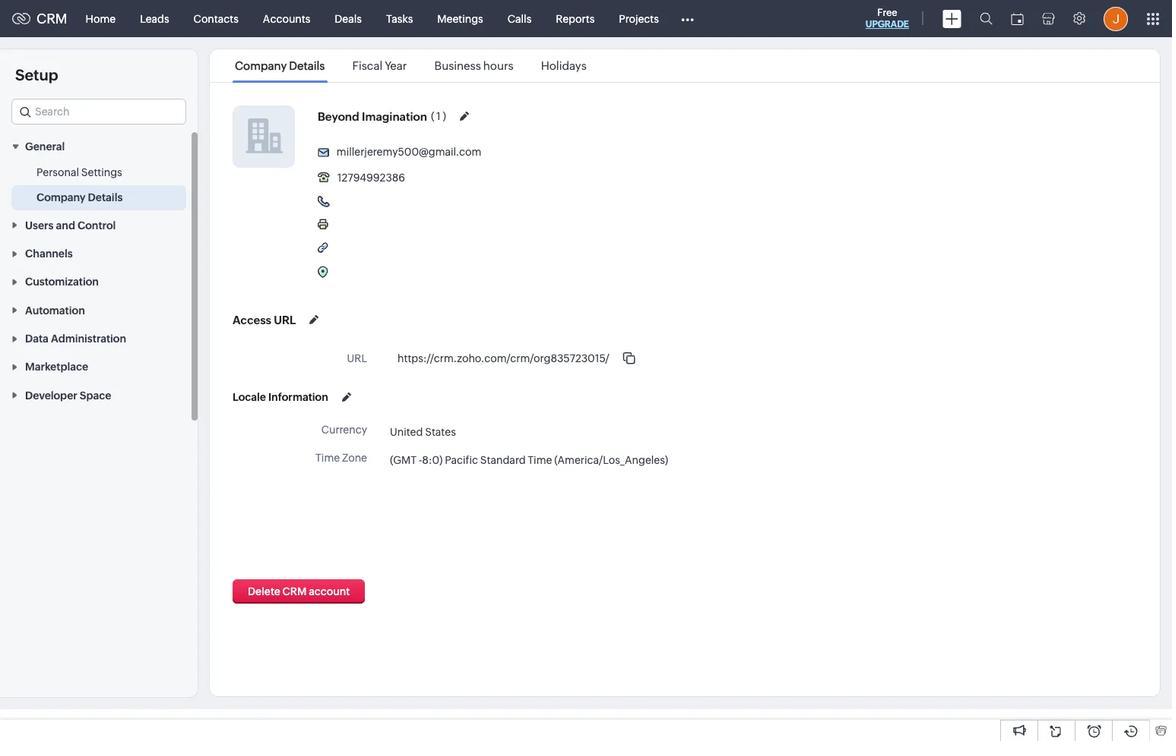 Task type: locate. For each thing, give the bounding box(es) containing it.
12794992386
[[337, 172, 405, 184]]

time
[[316, 452, 340, 464], [528, 454, 552, 466]]

company
[[235, 59, 287, 72], [36, 192, 86, 204]]

0 horizontal spatial company
[[36, 192, 86, 204]]

8:0)
[[422, 454, 443, 466]]

general
[[25, 141, 65, 153]]

details inside general 'region'
[[88, 192, 123, 204]]

company details down personal settings
[[36, 192, 123, 204]]

company details link
[[233, 59, 327, 72], [36, 190, 123, 205]]

0 vertical spatial url
[[274, 314, 296, 326]]

list
[[221, 49, 600, 82]]

0 horizontal spatial time
[[316, 452, 340, 464]]

company details link inside list
[[233, 59, 327, 72]]

crm
[[36, 11, 67, 27], [282, 586, 307, 598]]

meetings link
[[425, 0, 495, 37]]

company details link down accounts
[[233, 59, 327, 72]]

data administration button
[[0, 324, 198, 353]]

calls link
[[495, 0, 544, 37]]

contacts
[[194, 13, 239, 25]]

company details link down personal settings
[[36, 190, 123, 205]]

company down accounts 'link'
[[235, 59, 287, 72]]

general button
[[0, 132, 198, 161]]

states
[[425, 426, 456, 438]]

channels button
[[0, 239, 198, 268]]

1 horizontal spatial details
[[289, 59, 325, 72]]

company details inside general 'region'
[[36, 192, 123, 204]]

customization
[[25, 276, 99, 288]]

space
[[80, 390, 111, 402]]

deals link
[[323, 0, 374, 37]]

url up currency
[[347, 353, 367, 365]]

data
[[25, 333, 49, 345]]

accounts link
[[251, 0, 323, 37]]

marketplace
[[25, 361, 88, 374]]

automation
[[25, 305, 85, 317]]

1 horizontal spatial url
[[347, 353, 367, 365]]

1 vertical spatial company details
[[36, 192, 123, 204]]

0 horizontal spatial company details link
[[36, 190, 123, 205]]

pacific
[[445, 454, 478, 466]]

setup
[[15, 66, 58, 84]]

leads
[[140, 13, 169, 25]]

crm right delete
[[282, 586, 307, 598]]

details down accounts 'link'
[[289, 59, 325, 72]]

url right access
[[274, 314, 296, 326]]

tasks
[[386, 13, 413, 25]]

access url
[[233, 314, 296, 326]]

crm left the home link
[[36, 11, 67, 27]]

url
[[274, 314, 296, 326], [347, 353, 367, 365]]

home
[[86, 13, 116, 25]]

fiscal
[[352, 59, 383, 72]]

leads link
[[128, 0, 181, 37]]

1 vertical spatial company details link
[[36, 190, 123, 205]]

developer
[[25, 390, 77, 402]]

details
[[289, 59, 325, 72], [88, 192, 123, 204]]

0 vertical spatial company
[[235, 59, 287, 72]]

1 horizontal spatial company
[[235, 59, 287, 72]]

automation button
[[0, 296, 198, 324]]

1 horizontal spatial company details
[[235, 59, 325, 72]]

fiscal year
[[352, 59, 407, 72]]

company details down accounts
[[235, 59, 325, 72]]

0 vertical spatial details
[[289, 59, 325, 72]]

united states
[[390, 426, 456, 438]]

customization button
[[0, 268, 198, 296]]

None field
[[11, 99, 186, 125]]

0 vertical spatial crm
[[36, 11, 67, 27]]

company down personal
[[36, 192, 86, 204]]

administration
[[51, 333, 126, 345]]

account
[[309, 586, 350, 598]]

company details
[[235, 59, 325, 72], [36, 192, 123, 204]]

meetings
[[437, 13, 483, 25]]

1 vertical spatial crm
[[282, 586, 307, 598]]

1 horizontal spatial company details link
[[233, 59, 327, 72]]

0 vertical spatial company details
[[235, 59, 325, 72]]

marketplace button
[[0, 353, 198, 381]]

locale
[[233, 391, 266, 404]]

1 vertical spatial url
[[347, 353, 367, 365]]

0 vertical spatial company details link
[[233, 59, 327, 72]]

reports link
[[544, 0, 607, 37]]

0 horizontal spatial company details
[[36, 192, 123, 204]]

holidays
[[541, 59, 587, 72]]

hours
[[483, 59, 514, 72]]

1
[[436, 110, 441, 122]]

crm link
[[12, 11, 67, 27]]

(gmt -8:0) pacific standard time (america/los_angeles)
[[390, 454, 668, 466]]

details down "settings"
[[88, 192, 123, 204]]

Search text field
[[12, 100, 185, 124]]

search element
[[971, 0, 1002, 37]]

time left zone
[[316, 452, 340, 464]]

0 horizontal spatial details
[[88, 192, 123, 204]]

time right standard
[[528, 454, 552, 466]]

1 horizontal spatial crm
[[282, 586, 307, 598]]

united
[[390, 426, 423, 438]]

1 vertical spatial details
[[88, 192, 123, 204]]

1 vertical spatial company
[[36, 192, 86, 204]]

personal
[[36, 167, 79, 179]]

search image
[[980, 12, 993, 25]]



Task type: describe. For each thing, give the bounding box(es) containing it.
data administration
[[25, 333, 126, 345]]

control
[[78, 219, 116, 232]]

0 horizontal spatial url
[[274, 314, 296, 326]]

locale information
[[233, 391, 328, 404]]

beyond imagination ( 1 )
[[318, 110, 446, 123]]

personal settings
[[36, 167, 122, 179]]

home link
[[73, 0, 128, 37]]

contacts link
[[181, 0, 251, 37]]

free
[[877, 7, 897, 18]]

and
[[56, 219, 75, 232]]

imagination
[[362, 110, 427, 123]]

holidays link
[[539, 59, 589, 72]]

personal settings link
[[36, 165, 122, 180]]

delete crm account
[[248, 586, 350, 598]]

access
[[233, 314, 271, 326]]

users and control
[[25, 219, 116, 232]]

Other Modules field
[[671, 6, 704, 31]]

1 horizontal spatial time
[[528, 454, 552, 466]]

companylogo image
[[233, 106, 294, 167]]

business hours
[[434, 59, 514, 72]]

create menu element
[[933, 0, 971, 37]]

standard
[[480, 454, 526, 466]]

projects link
[[607, 0, 671, 37]]

company inside general 'region'
[[36, 192, 86, 204]]

upgrade
[[866, 19, 909, 30]]

deals
[[335, 13, 362, 25]]

-
[[419, 454, 422, 466]]

free upgrade
[[866, 7, 909, 30]]

fiscal year link
[[350, 59, 409, 72]]

profile image
[[1104, 6, 1128, 31]]

developer space
[[25, 390, 111, 402]]

list containing company details
[[221, 49, 600, 82]]

0 horizontal spatial crm
[[36, 11, 67, 27]]

)
[[443, 110, 446, 122]]

create menu image
[[943, 10, 962, 28]]

details inside list
[[289, 59, 325, 72]]

delete
[[248, 586, 280, 598]]

business hours link
[[432, 59, 516, 72]]

business
[[434, 59, 481, 72]]

company details link inside general 'region'
[[36, 190, 123, 205]]

(america/los_angeles)
[[554, 454, 668, 466]]

(
[[431, 110, 434, 122]]

https://crm.zoho.com/crm/org835723015/
[[398, 353, 609, 365]]

beyond
[[318, 110, 359, 123]]

millerjeremy500@gmail.com
[[337, 146, 481, 158]]

accounts
[[263, 13, 310, 25]]

reports
[[556, 13, 595, 25]]

calls
[[508, 13, 532, 25]]

tasks link
[[374, 0, 425, 37]]

users
[[25, 219, 54, 232]]

information
[[268, 391, 328, 404]]

year
[[385, 59, 407, 72]]

projects
[[619, 13, 659, 25]]

calendar image
[[1011, 13, 1024, 25]]

(gmt
[[390, 454, 417, 466]]

profile element
[[1095, 0, 1137, 37]]

channels
[[25, 248, 73, 260]]

zone
[[342, 452, 367, 464]]

time zone
[[316, 452, 367, 464]]

general region
[[0, 161, 198, 211]]

currency
[[321, 424, 367, 436]]

users and control button
[[0, 211, 198, 239]]

settings
[[81, 167, 122, 179]]

developer space button
[[0, 381, 198, 410]]



Task type: vqa. For each thing, say whether or not it's contained in the screenshot.
Reports
yes



